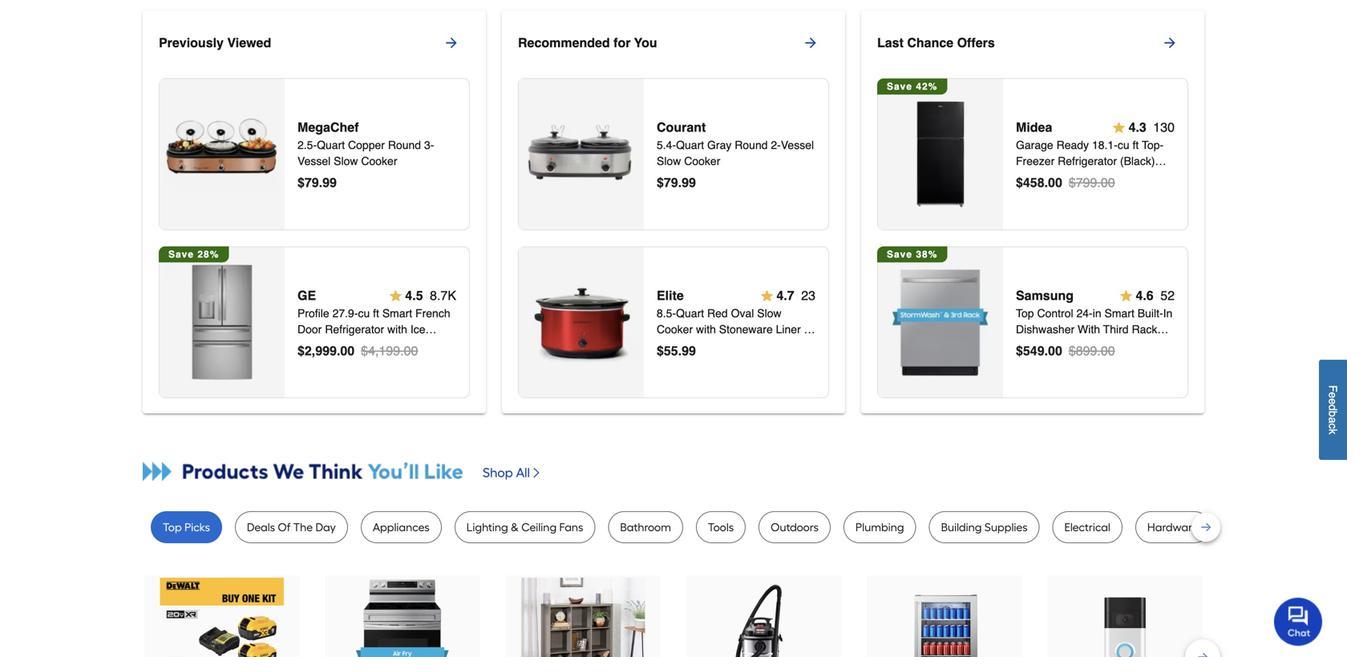 Task type: locate. For each thing, give the bounding box(es) containing it.
0 horizontal spatial round
[[388, 139, 421, 152]]

18.1-
[[1092, 139, 1118, 152]]

quart down courant
[[676, 139, 704, 152]]

$ down '5.4-'
[[657, 175, 664, 190]]

e up d
[[1327, 392, 1340, 399]]

hisense 23.43-in w 140-can capacity stainless steel built-in/freestanding beverage refrigerator with glass door image
[[883, 578, 1007, 658]]

arrow right image inside previously viewed link
[[444, 35, 460, 51]]

2 cooker from the left
[[684, 155, 720, 168]]

2 last chance offers image from the top
[[883, 265, 998, 380]]

2.5-
[[298, 139, 317, 152]]

79 inside courant 5.4-quart gray round 2-vessel slow cooker $ 79 . 99
[[664, 175, 678, 190]]

(fingerprint
[[1016, 339, 1074, 352]]

00 right "458"
[[1048, 175, 1063, 190]]

slow inside the megachef 2.5-quart copper round 3- vessel slow cooker $ 79 . 99
[[334, 155, 358, 168]]

00 right 2,999
[[340, 344, 355, 359]]

99 down megachef
[[323, 175, 337, 190]]

2 rating filled image from the left
[[761, 290, 773, 302]]

. left $4,199.00
[[337, 344, 340, 359]]

f
[[1327, 386, 1340, 392]]

0 vertical spatial recommended for you image
[[524, 97, 639, 212]]

c
[[1327, 424, 1340, 429]]

$ down the dishwasher on the right of page
[[1016, 344, 1023, 359]]

4.7 23
[[777, 288, 816, 303]]

. down the dishwasher on the right of page
[[1045, 344, 1048, 359]]

0 vertical spatial previously viewed image
[[165, 97, 280, 212]]

e
[[1327, 392, 1340, 399], [1327, 399, 1340, 405]]

offers
[[957, 35, 995, 50]]

save left "28%" on the top
[[168, 249, 194, 260]]

2 slow from the left
[[657, 155, 681, 168]]

save left 42%
[[887, 81, 913, 92]]

arrow right image inside the recommended for you link
[[803, 35, 819, 51]]

appliances
[[373, 521, 430, 535]]

458
[[1023, 175, 1045, 190]]

. down freezer
[[1045, 175, 1048, 190]]

$ down 2.5-
[[298, 175, 305, 190]]

99 down courant
[[682, 175, 696, 190]]

1 79 from the left
[[305, 175, 319, 190]]

$ for $ 2,999 . 00 $4,199.00
[[298, 344, 305, 359]]

2,999
[[305, 344, 337, 359]]

save left 38%
[[887, 249, 913, 260]]

megachef
[[298, 120, 359, 135]]

$ 458 . 00 $799.00
[[1016, 175, 1115, 190]]

. down elite
[[678, 344, 682, 359]]

2 79 from the left
[[664, 175, 678, 190]]

1 recommended for you image from the top
[[524, 97, 639, 212]]

1 previously viewed image from the top
[[165, 97, 280, 212]]

1 vertical spatial rating filled image
[[1120, 290, 1133, 302]]

slow
[[334, 155, 358, 168], [657, 155, 681, 168]]

elite
[[657, 288, 684, 303]]

79 down '5.4-'
[[664, 175, 678, 190]]

1 vertical spatial last chance offers image
[[883, 265, 998, 380]]

last chance offers image
[[883, 97, 998, 212], [883, 265, 998, 380]]

$ 2,999 . 00 $4,199.00
[[298, 344, 418, 359]]

top-
[[1142, 139, 1164, 152]]

top up the dishwasher on the right of page
[[1016, 307, 1034, 320]]

0 vertical spatial last chance offers image
[[883, 97, 998, 212]]

energy down freezer
[[1016, 171, 1063, 184]]

79 down 2.5-
[[305, 175, 319, 190]]

00
[[1048, 175, 1063, 190], [340, 344, 355, 359], [1048, 344, 1063, 359]]

$ for $ 549 . 00 $899.00
[[1016, 344, 1023, 359]]

courant 5.4-quart gray round 2-vessel slow cooker $ 79 . 99
[[657, 120, 814, 190]]

1 vertical spatial vessel
[[298, 155, 331, 168]]

picks
[[184, 521, 210, 535]]

top for top picks
[[163, 521, 182, 535]]

freezer
[[1016, 155, 1055, 168]]

2 round from the left
[[735, 139, 768, 152]]

building
[[941, 521, 982, 535]]

cooker down "copper"
[[361, 155, 397, 168]]

$ down ge
[[298, 344, 305, 359]]

1 e from the top
[[1327, 392, 1340, 399]]

1 horizontal spatial quart
[[676, 139, 704, 152]]

quart
[[317, 139, 345, 152], [676, 139, 704, 152]]

recommended for you
[[518, 35, 657, 50]]

shop
[[483, 466, 513, 481]]

shop all
[[483, 466, 530, 481]]

1 round from the left
[[388, 139, 421, 152]]

0 horizontal spatial vessel
[[298, 155, 331, 168]]

quart down megachef
[[317, 139, 345, 152]]

$ down elite
[[657, 344, 664, 359]]

2 recommended for you image from the top
[[524, 265, 639, 380]]

energy down (fingerprint
[[1049, 355, 1096, 368]]

slow down "copper"
[[334, 155, 358, 168]]

1 horizontal spatial 79
[[664, 175, 678, 190]]

in
[[1163, 307, 1173, 320]]

0 horizontal spatial 79
[[305, 175, 319, 190]]

1 horizontal spatial slow
[[657, 155, 681, 168]]

top left picks
[[163, 521, 182, 535]]

previously viewed link
[[159, 24, 486, 62]]

arrow right image
[[1162, 35, 1178, 51]]

previously viewed image
[[165, 97, 280, 212], [165, 265, 280, 380]]

0 horizontal spatial top
[[163, 521, 182, 535]]

in
[[1093, 307, 1102, 320]]

. inside the megachef 2.5-quart copper round 3- vessel slow cooker $ 79 . 99
[[319, 175, 323, 190]]

$899.00
[[1069, 344, 1115, 359]]

round inside courant 5.4-quart gray round 2-vessel slow cooker $ 79 . 99
[[735, 139, 768, 152]]

recommended for you image
[[524, 97, 639, 212], [524, 265, 639, 380]]

copper
[[348, 139, 385, 152]]

5.4-
[[657, 139, 676, 152]]

quart for courant
[[676, 139, 704, 152]]

b
[[1327, 411, 1340, 417]]

cooker inside the megachef 2.5-quart copper round 3- vessel slow cooker $ 79 . 99
[[361, 155, 397, 168]]

$ inside courant 5.4-quart gray round 2-vessel slow cooker $ 79 . 99
[[657, 175, 664, 190]]

1 horizontal spatial arrow right image
[[803, 35, 819, 51]]

vessel
[[781, 139, 814, 152], [298, 155, 331, 168]]

(black)
[[1120, 155, 1155, 168]]

save for ge
[[168, 249, 194, 260]]

vessel down 2.5-
[[298, 155, 331, 168]]

0 horizontal spatial slow
[[334, 155, 358, 168]]

quart inside the megachef 2.5-quart copper round 3- vessel slow cooker $ 79 . 99
[[317, 139, 345, 152]]

vessel inside the megachef 2.5-quart copper round 3- vessel slow cooker $ 79 . 99
[[298, 155, 331, 168]]

arrow right image
[[444, 35, 460, 51], [803, 35, 819, 51]]

e up b
[[1327, 399, 1340, 405]]

0 vertical spatial top
[[1016, 307, 1034, 320]]

79 inside the megachef 2.5-quart copper round 3- vessel slow cooker $ 79 . 99
[[305, 175, 319, 190]]

energy inside top control 24-in smart built-in dishwasher with third rack (fingerprint resistant stainless steel) energy star, 46-dba
[[1049, 355, 1096, 368]]

23
[[801, 288, 816, 303]]

ge
[[298, 288, 316, 303]]

resistant
[[1077, 339, 1123, 352]]

star,
[[1099, 355, 1131, 368]]

1 vertical spatial recommended for you image
[[524, 265, 639, 380]]

last chance offers image down 38%
[[883, 265, 998, 380]]

$ down freezer
[[1016, 175, 1023, 190]]

cooker down gray
[[684, 155, 720, 168]]

garage
[[1016, 139, 1054, 152]]

99 for courant
[[682, 175, 696, 190]]

2 arrow right image from the left
[[803, 35, 819, 51]]

last chance offers image for midea
[[883, 97, 998, 212]]

slow for megachef
[[334, 155, 358, 168]]

rating filled image
[[389, 290, 402, 302], [761, 290, 773, 302]]

1 vertical spatial top
[[163, 521, 182, 535]]

vessel inside courant 5.4-quart gray round 2-vessel slow cooker $ 79 . 99
[[781, 139, 814, 152]]

00 right the 549
[[1048, 344, 1063, 359]]

top inside top control 24-in smart built-in dishwasher with third rack (fingerprint resistant stainless steel) energy star, 46-dba
[[1016, 307, 1034, 320]]

round left 3-
[[388, 139, 421, 152]]

rating filled image left the 4.7
[[761, 290, 773, 302]]

1 horizontal spatial top
[[1016, 307, 1034, 320]]

0 vertical spatial vessel
[[781, 139, 814, 152]]

0 horizontal spatial quart
[[317, 139, 345, 152]]

99
[[323, 175, 337, 190], [682, 175, 696, 190], [682, 344, 696, 359]]

samsung
[[1016, 288, 1074, 303]]

round left 2- at the right top of the page
[[735, 139, 768, 152]]

. down courant
[[678, 175, 682, 190]]

4.5 8.7k
[[405, 288, 456, 303]]

$
[[298, 175, 305, 190], [657, 175, 664, 190], [1016, 175, 1023, 190], [298, 344, 305, 359], [657, 344, 664, 359], [1016, 344, 1023, 359]]

1 slow from the left
[[334, 155, 358, 168]]

1 vertical spatial energy
[[1049, 355, 1096, 368]]

0 horizontal spatial arrow right image
[[444, 35, 460, 51]]

1 horizontal spatial round
[[735, 139, 768, 152]]

round inside the megachef 2.5-quart copper round 3- vessel slow cooker $ 79 . 99
[[388, 139, 421, 152]]

f e e d b a c k
[[1327, 386, 1340, 435]]

99 right 55
[[682, 344, 696, 359]]

last
[[877, 35, 904, 50]]

save
[[887, 81, 913, 92], [168, 249, 194, 260], [887, 249, 913, 260]]

chance
[[907, 35, 954, 50]]

cooker inside courant 5.4-quart gray round 2-vessel slow cooker $ 79 . 99
[[684, 155, 720, 168]]

1 horizontal spatial rating filled image
[[761, 290, 773, 302]]

rating filled image left 4.6 at top
[[1120, 290, 1133, 302]]

00 for 2,999
[[340, 344, 355, 359]]

1 horizontal spatial cooker
[[684, 155, 720, 168]]

top
[[1016, 307, 1034, 320], [163, 521, 182, 535]]

1 cooker from the left
[[361, 155, 397, 168]]

chat invite button image
[[1274, 598, 1323, 646]]

round for courant
[[735, 139, 768, 152]]

0 horizontal spatial cooker
[[361, 155, 397, 168]]

99 inside courant 5.4-quart gray round 2-vessel slow cooker $ 79 . 99
[[682, 175, 696, 190]]

4.7
[[777, 288, 795, 303]]

last chance offers image down 42%
[[883, 97, 998, 212]]

rating filled image
[[1113, 121, 1126, 134], [1120, 290, 1133, 302]]

vessel for megachef
[[298, 155, 331, 168]]

smart
[[1105, 307, 1135, 320]]

79 for megachef
[[305, 175, 319, 190]]

$799.00
[[1069, 175, 1115, 190]]

vessel for courant
[[781, 139, 814, 152]]

rating filled image left the 4.5
[[389, 290, 402, 302]]

0 horizontal spatial rating filled image
[[389, 290, 402, 302]]

1 rating filled image from the left
[[389, 290, 402, 302]]

. for $ 549 . 00 $899.00
[[1045, 344, 1048, 359]]

1 quart from the left
[[317, 139, 345, 152]]

ready
[[1057, 139, 1089, 152]]

save for samsung
[[887, 249, 913, 260]]

chevron right image
[[530, 467, 543, 480]]

. down megachef
[[319, 175, 323, 190]]

recommended for you image for 79
[[524, 97, 639, 212]]

quart inside courant 5.4-quart gray round 2-vessel slow cooker $ 79 . 99
[[676, 139, 704, 152]]

rating filled image up cu
[[1113, 121, 1126, 134]]

99 inside the megachef 2.5-quart copper round 3- vessel slow cooker $ 79 . 99
[[323, 175, 337, 190]]

1 vertical spatial previously viewed image
[[165, 265, 280, 380]]

4.3
[[1129, 120, 1147, 135]]

deals of the day
[[247, 521, 336, 535]]

quart for megachef
[[317, 139, 345, 152]]

third
[[1103, 323, 1129, 336]]

0 vertical spatial rating filled image
[[1113, 121, 1126, 134]]

arrow right image for megachef
[[444, 35, 460, 51]]

vessel right gray
[[781, 139, 814, 152]]

deals
[[247, 521, 275, 535]]

slow down '5.4-'
[[657, 155, 681, 168]]

previously viewed
[[159, 35, 271, 50]]

electrical
[[1065, 521, 1111, 535]]

2 quart from the left
[[676, 139, 704, 152]]

1 last chance offers image from the top
[[883, 97, 998, 212]]

0 vertical spatial energy
[[1016, 171, 1063, 184]]

$ for $ 458 . 00 $799.00
[[1016, 175, 1023, 190]]

round
[[388, 139, 421, 152], [735, 139, 768, 152]]

1 horizontal spatial vessel
[[781, 139, 814, 152]]

slow inside courant 5.4-quart gray round 2-vessel slow cooker $ 79 . 99
[[657, 155, 681, 168]]

1 arrow right image from the left
[[444, 35, 460, 51]]

control
[[1037, 307, 1074, 320]]

cu
[[1118, 139, 1130, 152]]

rating filled image for 4.3 130
[[1113, 121, 1126, 134]]

$ 549 . 00 $899.00
[[1016, 344, 1115, 359]]



Task type: vqa. For each thing, say whether or not it's contained in the screenshot.
F on the bottom of page
yes



Task type: describe. For each thing, give the bounding box(es) containing it.
d
[[1327, 405, 1340, 411]]

4.5
[[405, 288, 423, 303]]

28%
[[198, 249, 219, 260]]

honey-can-do 39-in h x 11.6-in w x 37.4-in d grey composite wood 9 cube organizer image
[[521, 578, 645, 658]]

round for megachef
[[388, 139, 421, 152]]

courant
[[657, 120, 706, 135]]

recommended for you image for 55
[[524, 265, 639, 380]]

the
[[293, 521, 313, 535]]

built-
[[1138, 307, 1163, 320]]

building supplies
[[941, 521, 1028, 535]]

79 for courant
[[664, 175, 678, 190]]

00 for 458
[[1048, 175, 1063, 190]]

4.6
[[1136, 288, 1154, 303]]

8.7k
[[430, 288, 456, 303]]

dba
[[1150, 355, 1172, 368]]

midea
[[1016, 120, 1052, 135]]

24-
[[1077, 307, 1093, 320]]

megachef 2.5-quart copper round 3- vessel slow cooker $ 79 . 99
[[298, 120, 434, 190]]

samsung 30-in glass top 5 elements 6.3-cu ft self-cleaning air fry convection oven freestanding smart electric range (fingerprint resistant stainless steel) image
[[341, 578, 465, 658]]

save 38%
[[887, 249, 938, 260]]

2 e from the top
[[1327, 399, 1340, 405]]

hardware
[[1148, 521, 1199, 535]]

dishwasher
[[1016, 323, 1075, 336]]

plumbing
[[856, 521, 904, 535]]

a
[[1327, 417, 1340, 424]]

stainless
[[1127, 339, 1172, 352]]

rating filled image for 4.5 8.7k
[[389, 290, 402, 302]]

last chance offers
[[877, 35, 995, 50]]

viewed
[[227, 35, 271, 50]]

$4,199.00
[[361, 344, 418, 359]]

for
[[614, 35, 631, 50]]

k
[[1327, 429, 1340, 435]]

craftsman 5-gallons 4-hp corded wet/dry shop vacuum with accessories included image
[[702, 578, 826, 658]]

last chance offers link
[[877, 24, 1205, 62]]

549
[[1023, 344, 1045, 359]]

fans
[[559, 521, 583, 535]]

lighting & ceiling fans
[[467, 521, 583, 535]]

. inside courant 5.4-quart gray round 2-vessel slow cooker $ 79 . 99
[[678, 175, 682, 190]]

gray
[[707, 139, 732, 152]]

cooker for megachef
[[361, 155, 397, 168]]

steel)
[[1016, 355, 1045, 368]]

garage ready 18.1-cu ft top- freezer refrigerator (black) energy star
[[1016, 139, 1164, 184]]

. for $ 2,999 . 00 $4,199.00
[[337, 344, 340, 359]]

arrow right image for courant
[[803, 35, 819, 51]]

slow for courant
[[657, 155, 681, 168]]

4.3 130
[[1129, 120, 1175, 135]]

last chance offers image for samsung
[[883, 265, 998, 380]]

with
[[1078, 323, 1100, 336]]

lighting
[[467, 521, 508, 535]]

recommended
[[518, 35, 610, 50]]

cooker for courant
[[684, 155, 720, 168]]

previously
[[159, 35, 224, 50]]

&
[[511, 521, 519, 535]]

f e e d b a c k button
[[1319, 360, 1347, 460]]

52
[[1161, 288, 1175, 303]]

42%
[[916, 81, 938, 92]]

55
[[664, 344, 678, 359]]

4.6 52
[[1136, 288, 1175, 303]]

save 28%
[[168, 249, 219, 260]]

outdoors
[[771, 521, 819, 535]]

star
[[1066, 171, 1096, 184]]

. for $ 55 . 99
[[678, 344, 682, 359]]

$ for $ 55 . 99
[[657, 344, 664, 359]]

00 for 549
[[1048, 344, 1063, 359]]

top for top control 24-in smart built-in dishwasher with third rack (fingerprint resistant stainless steel) energy star, 46-dba
[[1016, 307, 1034, 320]]

energy inside garage ready 18.1-cu ft top- freezer refrigerator (black) energy star
[[1016, 171, 1063, 184]]

130
[[1154, 120, 1175, 135]]

bathroom
[[620, 521, 671, 535]]

2 previously viewed image from the top
[[165, 265, 280, 380]]

top control 24-in smart built-in dishwasher with third rack (fingerprint resistant stainless steel) energy star, 46-dba
[[1016, 307, 1173, 368]]

rating filled image for 4.6 52
[[1120, 290, 1133, 302]]

dewalt 20-v 2-pack 5 amp-hour; 5 amp-hour lithium-ion battery and charger (charger included) image
[[160, 578, 284, 658]]

38%
[[916, 249, 938, 260]]

shop all link
[[483, 457, 543, 489]]

day
[[316, 521, 336, 535]]

recommended for you link
[[518, 24, 845, 62]]

all
[[516, 466, 530, 481]]

rack
[[1132, 323, 1158, 336]]

ceiling
[[521, 521, 557, 535]]

ring video doorbell - smart wireless wifi doorbell camera with built-in battery, 2-way talk, night vision, satin nickel image
[[1063, 578, 1187, 658]]

$ inside the megachef 2.5-quart copper round 3- vessel slow cooker $ 79 . 99
[[298, 175, 305, 190]]

. for $ 458 . 00 $799.00
[[1045, 175, 1048, 190]]

save for midea
[[887, 81, 913, 92]]

2-
[[771, 139, 781, 152]]

save 42%
[[887, 81, 938, 92]]

you
[[634, 35, 657, 50]]

of
[[278, 521, 291, 535]]

99 for megachef
[[323, 175, 337, 190]]

rating filled image for 4.7 23
[[761, 290, 773, 302]]

tools
[[708, 521, 734, 535]]

top picks
[[163, 521, 210, 535]]



